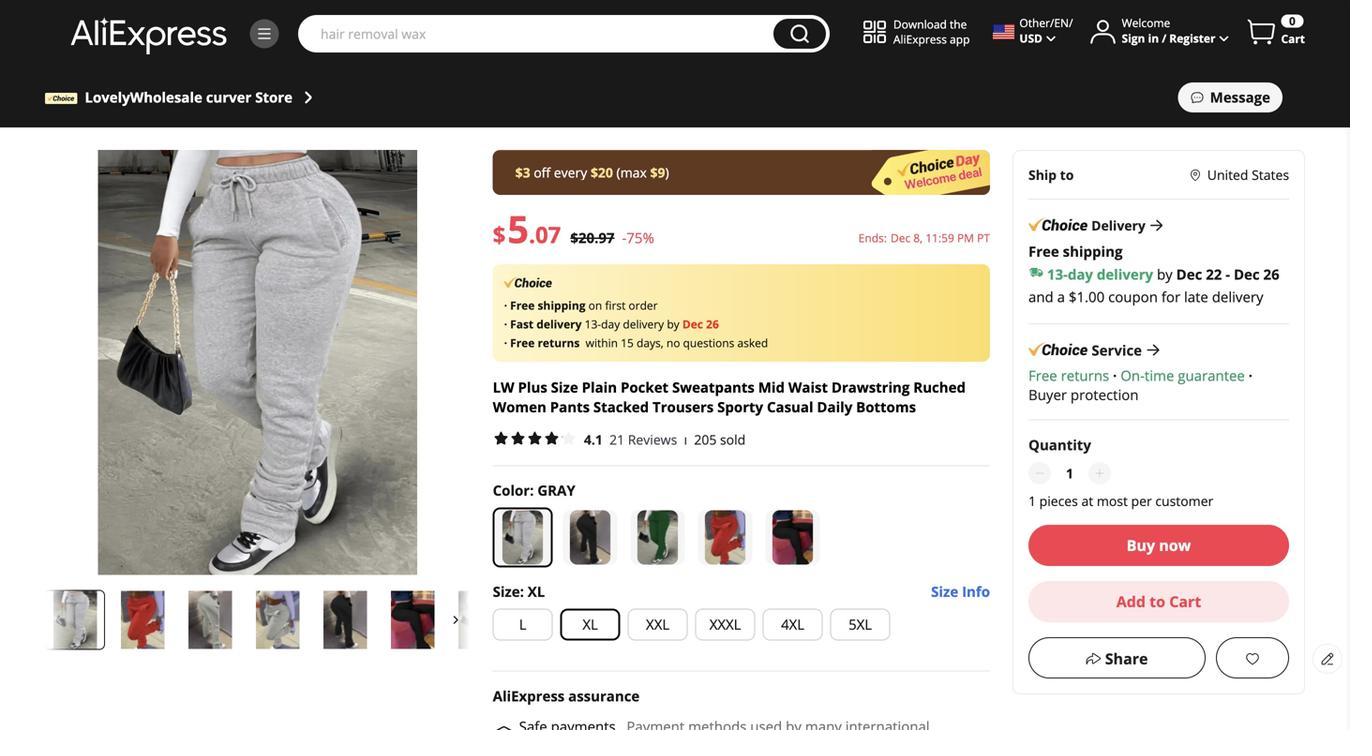 Task type: locate. For each thing, give the bounding box(es) containing it.
0 horizontal spatial to
[[1060, 166, 1074, 184]]

store
[[255, 88, 293, 107]]

/ right other/
[[1069, 15, 1073, 30]]

$9
[[650, 164, 665, 181]]

1 vertical spatial -
[[1226, 265, 1230, 284]]

· right guarantee
[[1249, 366, 1253, 385]]

1 horizontal spatial 13-
[[1047, 265, 1068, 284]]

0 vertical spatial xl
[[528, 582, 545, 602]]

shipping
[[1063, 242, 1123, 261], [538, 298, 586, 313]]

0 vertical spatial 13-
[[1047, 265, 1068, 284]]

0 horizontal spatial -
[[622, 228, 627, 248]]

13-day delivery by dec 22 - dec 26
[[1047, 265, 1280, 284]]

0 vertical spatial day
[[1068, 265, 1093, 284]]

by up for
[[1157, 265, 1173, 284]]

size up l
[[493, 582, 520, 602]]

1 vertical spatial day
[[601, 317, 620, 332]]

fast
[[510, 317, 534, 332]]

dec inside · free shipping on first order · fast delivery 13-day delivery by dec 26 · free returns within 15 days, no questions asked
[[683, 317, 703, 332]]

0 up the message link
[[1289, 13, 1296, 29]]

now
[[1159, 535, 1191, 555]]

13-
[[1047, 265, 1068, 284], [585, 317, 601, 332]]

states
[[1252, 166, 1289, 184]]

cart
[[1281, 31, 1305, 46], [1170, 592, 1202, 612]]

shipping down delivery
[[1063, 242, 1123, 261]]

None button
[[774, 19, 826, 49]]

1 horizontal spatial 0
[[1289, 13, 1296, 29]]

returns down service
[[1061, 366, 1110, 385]]

the
[[950, 16, 967, 32]]

1 vertical spatial 0
[[535, 219, 548, 250]]

protection
[[1071, 385, 1139, 404]]

1 horizontal spatial returns
[[1061, 366, 1110, 385]]

)
[[665, 164, 669, 181]]

every
[[554, 164, 587, 181]]

ship to
[[1029, 166, 1074, 184]]

delivery up coupon
[[1097, 265, 1154, 284]]

plain
[[582, 378, 617, 397]]

shipping left on
[[538, 298, 586, 313]]

1 horizontal spatial /
[[1162, 30, 1167, 46]]

1 horizontal spatial size
[[551, 378, 578, 397]]

returns left within
[[538, 335, 580, 351]]

aliexpress left app
[[894, 31, 947, 47]]

/ for in
[[1162, 30, 1167, 46]]

dec left 8,
[[891, 230, 911, 246]]

1 pieces at most per customer
[[1029, 492, 1214, 510]]

to for add
[[1150, 592, 1166, 612]]

lovelywholesale curver store
[[85, 88, 293, 107]]

0 inside 0 cart
[[1289, 13, 1296, 29]]

to right ship
[[1060, 166, 1074, 184]]

75%
[[627, 228, 654, 248]]

1 vertical spatial 26
[[706, 317, 719, 332]]

0 vertical spatial to
[[1060, 166, 1074, 184]]

1 vertical spatial cart
[[1170, 592, 1202, 612]]

cart right 'add'
[[1170, 592, 1202, 612]]

0 inside $ 5 . 0 7 $20.97 -75%
[[535, 219, 548, 250]]

0 horizontal spatial :
[[520, 582, 524, 602]]

2 horizontal spatial size
[[931, 582, 959, 602]]

0 horizontal spatial 26
[[706, 317, 719, 332]]

buy now
[[1127, 535, 1191, 555]]

to right 'add'
[[1150, 592, 1166, 612]]

- for 5
[[622, 228, 627, 248]]

$20
[[591, 164, 613, 181]]

· up lw
[[504, 335, 507, 351]]

21 reviews link
[[603, 431, 677, 449]]

buy
[[1127, 535, 1155, 555]]

by
[[1157, 265, 1173, 284], [667, 317, 680, 332]]

1 horizontal spatial 26
[[1264, 265, 1280, 284]]

mid
[[758, 378, 785, 397]]

/ right in
[[1162, 30, 1167, 46]]

26 right 22
[[1264, 265, 1280, 284]]

dec
[[891, 230, 911, 246], [1177, 265, 1203, 284], [1234, 265, 1260, 284], [683, 317, 703, 332]]

1 horizontal spatial shipping
[[1063, 242, 1123, 261]]

gray
[[538, 481, 576, 500]]

13- up a
[[1047, 265, 1068, 284]]

1 horizontal spatial :
[[530, 481, 534, 500]]

size for size : xl
[[493, 582, 520, 602]]

0 vertical spatial returns
[[538, 335, 580, 351]]

- right 22
[[1226, 265, 1230, 284]]

download the aliexpress app
[[894, 16, 970, 47]]

buy now button
[[1029, 525, 1289, 566]]

/
[[1069, 15, 1073, 30], [1162, 30, 1167, 46]]

delivery down order
[[623, 317, 664, 332]]

by up no
[[667, 317, 680, 332]]

message
[[1210, 88, 1271, 107]]

quantity
[[1029, 435, 1091, 455]]

0 vertical spatial by
[[1157, 265, 1173, 284]]

0 horizontal spatial returns
[[538, 335, 580, 351]]

1 vertical spatial xl
[[583, 615, 598, 634]]

pants
[[550, 397, 590, 416]]

1 horizontal spatial to
[[1150, 592, 1166, 612]]

reviews
[[628, 431, 677, 449]]

0 horizontal spatial day
[[601, 317, 620, 332]]

0 vertical spatial shipping
[[1063, 242, 1123, 261]]

buyer
[[1029, 385, 1067, 404]]

0 vertical spatial aliexpress
[[894, 31, 947, 47]]

1 vertical spatial aliexpress
[[493, 687, 565, 706]]

questions
[[683, 335, 735, 351]]

/ for en
[[1069, 15, 1073, 30]]

0 vertical spatial -
[[622, 228, 627, 248]]

22
[[1206, 265, 1222, 284]]

4.1
[[584, 431, 603, 449]]

free
[[1029, 242, 1059, 261], [510, 298, 535, 313], [510, 335, 535, 351], [1029, 366, 1058, 385]]

1 vertical spatial 13-
[[585, 317, 601, 332]]

0 horizontal spatial by
[[667, 317, 680, 332]]

- inside $ 5 . 0 7 $20.97 -75%
[[622, 228, 627, 248]]

: up l
[[520, 582, 524, 602]]

1 horizontal spatial cart
[[1281, 31, 1305, 46]]

13- down on
[[585, 317, 601, 332]]

0 right '5'
[[535, 219, 548, 250]]

lw
[[493, 378, 514, 397]]

1 vertical spatial returns
[[1061, 366, 1110, 385]]

0 horizontal spatial size
[[493, 582, 520, 602]]

first
[[605, 298, 626, 313]]

to for ship
[[1060, 166, 1074, 184]]

- right $20.97
[[622, 228, 627, 248]]

l
[[519, 615, 527, 634]]

:
[[530, 481, 534, 500], [520, 582, 524, 602]]

delivery right fast on the top left
[[537, 317, 582, 332]]

for
[[1162, 287, 1181, 306]]

205
[[694, 431, 717, 449]]

at
[[1082, 492, 1094, 510]]

curver
[[206, 88, 252, 107]]

to inside button
[[1150, 592, 1166, 612]]

size up the pants
[[551, 378, 578, 397]]

sign
[[1122, 30, 1145, 46]]

· left on-
[[1113, 366, 1117, 385]]

1 horizontal spatial aliexpress
[[894, 31, 947, 47]]

xl
[[528, 582, 545, 602], [583, 615, 598, 634]]

: left gray
[[530, 481, 534, 500]]

0 vertical spatial 0
[[1289, 13, 1296, 29]]

0 vertical spatial :
[[530, 481, 534, 500]]

$
[[493, 219, 506, 250]]

5
[[508, 203, 529, 254]]

· left fast on the top left
[[504, 317, 507, 332]]

day up $1.00
[[1068, 265, 1093, 284]]

by inside · free shipping on first order · fast delivery 13-day delivery by dec 26 · free returns within 15 days, no questions asked
[[667, 317, 680, 332]]

0 horizontal spatial 0
[[535, 219, 548, 250]]

aliexpress down l
[[493, 687, 565, 706]]

ship
[[1029, 166, 1057, 184]]

1 horizontal spatial -
[[1226, 265, 1230, 284]]

free returns · on-time guarantee · buyer protection
[[1029, 366, 1253, 404]]

1 vertical spatial shipping
[[538, 298, 586, 313]]

0 horizontal spatial xl
[[528, 582, 545, 602]]

asked
[[738, 335, 768, 351]]

1 vertical spatial by
[[667, 317, 680, 332]]

0 horizontal spatial /
[[1069, 15, 1073, 30]]

0 horizontal spatial 13-
[[585, 317, 601, 332]]

8,
[[914, 230, 923, 246]]

ends:
[[859, 230, 887, 246]]

0 horizontal spatial cart
[[1170, 592, 1202, 612]]

size : xl
[[493, 582, 545, 602]]

bottoms
[[856, 397, 916, 416]]

1 vertical spatial :
[[520, 582, 524, 602]]

26 up the questions
[[706, 317, 719, 332]]

None text field
[[1055, 462, 1085, 485]]

26
[[1264, 265, 1280, 284], [706, 317, 719, 332]]

$3 off every $20 (max $9 )
[[515, 164, 669, 181]]

daily
[[817, 397, 853, 416]]

on
[[589, 298, 602, 313]]

size info
[[931, 582, 990, 602]]

lovelywholesale
[[85, 88, 202, 107]]

౹
[[684, 431, 687, 449]]

sold
[[720, 431, 746, 449]]

day down first
[[601, 317, 620, 332]]

.
[[529, 219, 535, 250]]

free left 'protection'
[[1029, 366, 1058, 385]]

lw plus size plain pocket sweatpants mid waist drawstring ruched women pants stacked trousers sporty casual daily bottoms
[[493, 378, 966, 416]]

0 cart
[[1281, 13, 1305, 46]]

· down $
[[504, 298, 507, 313]]

dec up late
[[1177, 265, 1203, 284]]

dec up the questions
[[683, 317, 703, 332]]

4xl
[[781, 615, 805, 634]]

cart up the message link
[[1281, 31, 1305, 46]]

free up fast on the top left
[[510, 298, 535, 313]]

size left info
[[931, 582, 959, 602]]

size inside 'lw plus size plain pocket sweatpants mid waist drawstring ruched women pants stacked trousers sporty casual daily bottoms'
[[551, 378, 578, 397]]

1 horizontal spatial by
[[1157, 265, 1173, 284]]

1 vertical spatial to
[[1150, 592, 1166, 612]]

app
[[950, 31, 970, 47]]

0 horizontal spatial shipping
[[538, 298, 586, 313]]



Task type: vqa. For each thing, say whether or not it's contained in the screenshot.
curver
yes



Task type: describe. For each thing, give the bounding box(es) containing it.
within
[[586, 335, 618, 351]]

drawstring
[[832, 378, 910, 397]]

add
[[1117, 592, 1146, 612]]

customer
[[1156, 492, 1214, 510]]

free down fast on the top left
[[510, 335, 535, 351]]

pieces
[[1040, 492, 1078, 510]]

- for day
[[1226, 265, 1230, 284]]

aliexpress inside download the aliexpress app
[[894, 31, 947, 47]]

pt
[[977, 230, 990, 246]]

free up the and
[[1029, 242, 1059, 261]]

7
[[548, 219, 561, 250]]

pm
[[957, 230, 974, 246]]

: for color
[[530, 481, 534, 500]]

sporty
[[718, 397, 763, 416]]

trousers
[[653, 397, 714, 416]]

ends: dec 8, 11:59 pm pt
[[859, 230, 990, 246]]

color
[[493, 481, 530, 500]]

size for size info
[[931, 582, 959, 602]]

stacked
[[594, 397, 649, 416]]

assurance
[[568, 687, 640, 706]]

xxxl
[[710, 615, 741, 634]]

1
[[1029, 492, 1036, 510]]

11:59
[[926, 230, 955, 246]]

and
[[1029, 287, 1054, 306]]

0 vertical spatial 26
[[1264, 265, 1280, 284]]

late
[[1184, 287, 1209, 306]]

free inside free returns · on-time guarantee · buyer protection
[[1029, 366, 1058, 385]]

casual
[[767, 397, 814, 416]]

returns inside free returns · on-time guarantee · buyer protection
[[1061, 366, 1110, 385]]

· free shipping on first order · fast delivery 13-day delivery by dec 26 · free returns within 15 days, no questions asked
[[504, 298, 768, 351]]

add to cart
[[1117, 592, 1202, 612]]

$3
[[515, 164, 530, 181]]

share
[[1105, 649, 1148, 669]]

21
[[610, 431, 625, 449]]

service
[[1092, 341, 1142, 360]]

in
[[1148, 30, 1159, 46]]

ruched
[[914, 378, 966, 397]]

download
[[894, 16, 947, 32]]

women
[[493, 397, 547, 416]]

message link
[[1178, 83, 1305, 113]]

$ 5 . 0 7 $20.97 -75%
[[493, 203, 654, 254]]

on-
[[1121, 366, 1145, 385]]

aliexpress assurance
[[493, 687, 640, 706]]

days,
[[637, 335, 664, 351]]

free shipping
[[1029, 242, 1123, 261]]

shipping inside · free shipping on first order · fast delivery 13-day delivery by dec 26 · free returns within 15 days, no questions asked
[[538, 298, 586, 313]]

usd
[[1020, 30, 1043, 46]]

26 inside · free shipping on first order · fast delivery 13-day delivery by dec 26 · free returns within 15 days, no questions asked
[[706, 317, 719, 332]]

$1.00
[[1069, 287, 1105, 306]]

delivery down 22
[[1212, 287, 1264, 306]]

coupon
[[1109, 287, 1158, 306]]

plus
[[518, 378, 547, 397]]

no
[[667, 335, 680, 351]]

guarantee
[[1178, 366, 1245, 385]]

0 vertical spatial cart
[[1281, 31, 1305, 46]]

sweatpants
[[672, 378, 755, 397]]

info
[[962, 582, 990, 602]]

united states
[[1208, 166, 1289, 184]]

register
[[1170, 30, 1216, 46]]

returns inside · free shipping on first order · fast delivery 13-day delivery by dec 26 · free returns within 15 days, no questions asked
[[538, 335, 580, 351]]

15
[[621, 335, 634, 351]]

(max
[[617, 164, 647, 181]]

welcome
[[1122, 15, 1171, 30]]

xxl
[[646, 615, 670, 634]]

cart inside button
[[1170, 592, 1202, 612]]

most
[[1097, 492, 1128, 510]]

order
[[629, 298, 658, 313]]

hair removal wax text field
[[311, 24, 764, 43]]

: for size
[[520, 582, 524, 602]]

$20.97
[[571, 228, 615, 248]]

lovelywholesale curver store link
[[85, 86, 319, 109]]

4.1 21 reviews ౹ 205 sold
[[584, 431, 746, 449]]

message button
[[1178, 83, 1283, 113]]

and a $1.00 coupon for late delivery
[[1029, 287, 1267, 306]]

13- inside · free shipping on first order · fast delivery 13-day delivery by dec 26 · free returns within 15 days, no questions asked
[[585, 317, 601, 332]]

waist
[[789, 378, 828, 397]]

0 horizontal spatial aliexpress
[[493, 687, 565, 706]]

off
[[534, 164, 551, 181]]

color : gray
[[493, 481, 576, 500]]

sign in / register
[[1122, 30, 1216, 46]]

5xl
[[849, 615, 872, 634]]

per
[[1131, 492, 1152, 510]]

time
[[1145, 366, 1174, 385]]

delivery
[[1092, 216, 1146, 234]]

1 horizontal spatial xl
[[583, 615, 598, 634]]

1 horizontal spatial day
[[1068, 265, 1093, 284]]

add to cart button
[[1029, 581, 1289, 622]]

1sqid_b image
[[256, 25, 273, 42]]

dec right 22
[[1234, 265, 1260, 284]]

united
[[1208, 166, 1249, 184]]

day inside · free shipping on first order · fast delivery 13-day delivery by dec 26 · free returns within 15 days, no questions asked
[[601, 317, 620, 332]]



